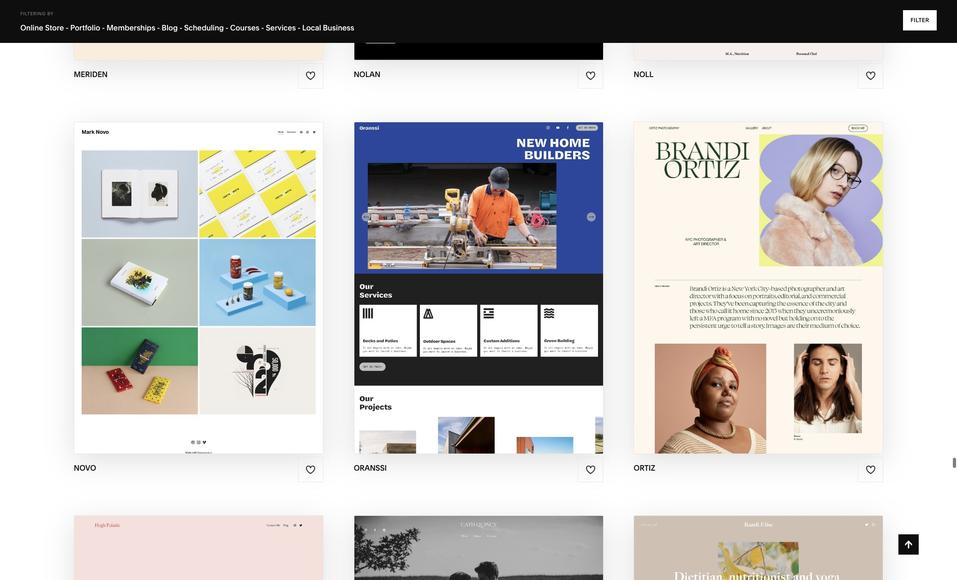 Task type: locate. For each thing, give the bounding box(es) containing it.
online store - portfolio - memberships - blog - scheduling - courses - services - local business
[[20, 23, 354, 32]]

0 horizontal spatial start
[[152, 270, 180, 281]]

1 preview from the left
[[164, 288, 204, 299]]

2 preview from the left
[[724, 288, 765, 299]]

2 horizontal spatial with
[[743, 270, 766, 281]]

1 with from the left
[[182, 270, 206, 281]]

preview down "start with novo"
[[164, 288, 204, 299]]

6 - from the left
[[261, 23, 264, 32]]

start inside start with oranssi button
[[426, 270, 453, 281]]

start inside start with ortiz button
[[713, 270, 741, 281]]

add noll to your favorites list image
[[866, 71, 876, 81]]

0 vertical spatial ortiz
[[769, 270, 795, 281]]

preview novo
[[164, 288, 234, 299]]

1 horizontal spatial oranssi
[[481, 270, 522, 281]]

ortiz
[[769, 270, 795, 281], [767, 288, 794, 299], [634, 464, 656, 473]]

3 - from the left
[[157, 23, 160, 32]]

3 start from the left
[[713, 270, 741, 281]]

portfolio
[[70, 23, 100, 32]]

0 horizontal spatial oranssi
[[354, 464, 387, 473]]

quincy image
[[354, 516, 603, 580]]

preview down "start with ortiz"
[[724, 288, 765, 299]]

- left courses
[[226, 23, 229, 32]]

2 horizontal spatial start
[[713, 270, 741, 281]]

- right courses
[[261, 23, 264, 32]]

2 - from the left
[[102, 23, 105, 32]]

with for oranssi
[[456, 270, 479, 281]]

7 - from the left
[[298, 23, 301, 32]]

start with randi image
[[796, 578, 806, 580]]

start with oranssi
[[426, 270, 522, 281]]

nolan image
[[354, 0, 603, 60]]

- right blog on the top of the page
[[180, 23, 182, 32]]

0 vertical spatial oranssi
[[481, 270, 522, 281]]

preview ortiz
[[724, 288, 794, 299]]

novo
[[208, 270, 235, 281], [206, 288, 234, 299], [74, 464, 96, 473]]

filter button
[[904, 10, 937, 30]]

business
[[323, 23, 354, 32]]

- left blog on the top of the page
[[157, 23, 160, 32]]

2 with from the left
[[456, 270, 479, 281]]

start
[[152, 270, 180, 281], [426, 270, 453, 281], [713, 270, 741, 281]]

0 horizontal spatial with
[[182, 270, 206, 281]]

back to top image
[[904, 540, 914, 550]]

add meriden to your favorites list image
[[306, 71, 316, 81]]

noll image
[[635, 0, 883, 60]]

1 horizontal spatial preview
[[724, 288, 765, 299]]

start with novo button
[[152, 263, 245, 288]]

start for start with ortiz
[[713, 270, 741, 281]]

0 vertical spatial novo
[[208, 270, 235, 281]]

1 horizontal spatial with
[[456, 270, 479, 281]]

1 start from the left
[[152, 270, 180, 281]]

blog
[[162, 23, 178, 32]]

- right portfolio on the left of the page
[[102, 23, 105, 32]]

3 with from the left
[[743, 270, 766, 281]]

preview
[[164, 288, 204, 299], [724, 288, 765, 299]]

randi image
[[635, 516, 883, 580]]

start inside start with novo button
[[152, 270, 180, 281]]

meriden image
[[74, 0, 323, 60]]

with
[[182, 270, 206, 281], [456, 270, 479, 281], [743, 270, 766, 281]]

1 horizontal spatial start
[[426, 270, 453, 281]]

-
[[66, 23, 69, 32], [102, 23, 105, 32], [157, 23, 160, 32], [180, 23, 182, 32], [226, 23, 229, 32], [261, 23, 264, 32], [298, 23, 301, 32]]

start with novo
[[152, 270, 235, 281]]

online
[[20, 23, 43, 32]]

2 start from the left
[[426, 270, 453, 281]]

with inside start with oranssi button
[[456, 270, 479, 281]]

oranssi inside start with oranssi button
[[481, 270, 522, 281]]

1 vertical spatial oranssi
[[354, 464, 387, 473]]

- right the store
[[66, 23, 69, 32]]

add novo to your favorites list image
[[306, 465, 316, 475]]

with inside start with novo button
[[182, 270, 206, 281]]

preview ortiz link
[[724, 281, 794, 306]]

preview for preview ortiz
[[724, 288, 765, 299]]

novo image
[[74, 122, 323, 454]]

scheduling
[[184, 23, 224, 32]]

with for ortiz
[[743, 270, 766, 281]]

- left the local
[[298, 23, 301, 32]]

0 horizontal spatial preview
[[164, 288, 204, 299]]

oranssi
[[481, 270, 522, 281], [354, 464, 387, 473]]

with inside start with ortiz button
[[743, 270, 766, 281]]

preview novo link
[[164, 281, 234, 306]]



Task type: vqa. For each thing, say whether or not it's contained in the screenshot.
Novo within button
yes



Task type: describe. For each thing, give the bounding box(es) containing it.
novo inside button
[[208, 270, 235, 281]]

nolan
[[354, 70, 381, 79]]

start with ortiz button
[[713, 263, 805, 288]]

start with oranssi button
[[426, 263, 532, 288]]

noll
[[634, 70, 654, 79]]

add oranssi to your favorites list image
[[586, 465, 596, 475]]

store
[[45, 23, 64, 32]]

services
[[266, 23, 296, 32]]

oranssi image
[[354, 122, 603, 454]]

local
[[302, 23, 321, 32]]

meriden
[[74, 70, 108, 79]]

start for start with novo
[[152, 270, 180, 281]]

start with ortiz
[[713, 270, 795, 281]]

1 vertical spatial ortiz
[[767, 288, 794, 299]]

filter
[[911, 17, 930, 24]]

2 vertical spatial ortiz
[[634, 464, 656, 473]]

preview for preview novo
[[164, 288, 204, 299]]

add nolan to your favorites list image
[[586, 71, 596, 81]]

1 - from the left
[[66, 23, 69, 32]]

memberships
[[107, 23, 155, 32]]

filtering by
[[20, 11, 54, 16]]

1 vertical spatial novo
[[206, 288, 234, 299]]

ortiz inside button
[[769, 270, 795, 281]]

ortiz image
[[635, 122, 883, 454]]

start for start with oranssi
[[426, 270, 453, 281]]

by
[[47, 11, 54, 16]]

4 - from the left
[[180, 23, 182, 32]]

add ortiz to your favorites list image
[[866, 465, 876, 475]]

filtering
[[20, 11, 46, 16]]

courses
[[230, 23, 260, 32]]

with for novo
[[182, 270, 206, 281]]

2 vertical spatial novo
[[74, 464, 96, 473]]

pulaski image
[[74, 516, 323, 580]]

5 - from the left
[[226, 23, 229, 32]]



